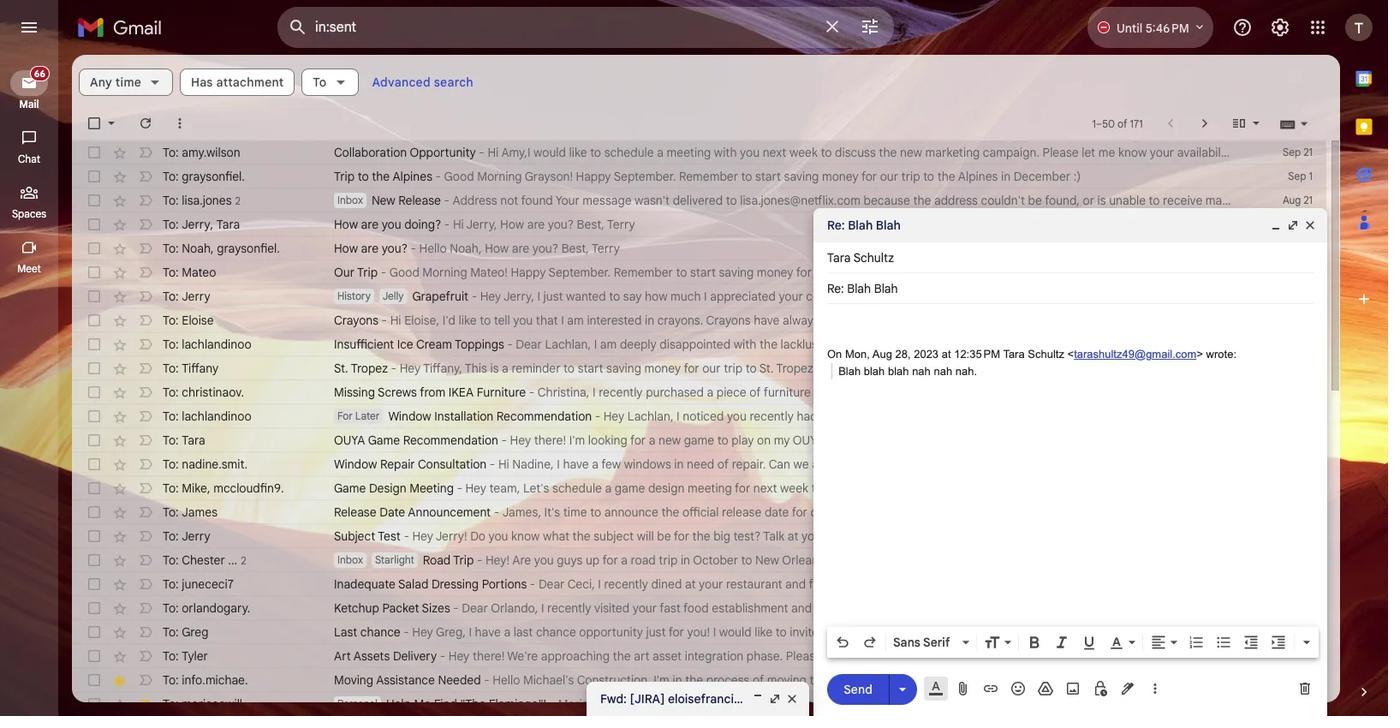 Task type: vqa. For each thing, say whether or not it's contained in the screenshot.
"Medinaanna1994@Gmail.Com"
no



Task type: describe. For each thing, give the bounding box(es) containing it.
our down feature.
[[1026, 505, 1044, 520]]

0 vertical spatial :)
[[1074, 169, 1081, 184]]

my up the selection
[[853, 313, 869, 328]]

2 vertical spatial dear
[[462, 601, 488, 616]]

1 horizontal spatial remember
[[679, 169, 738, 184]]

any down replaced.
[[900, 433, 920, 448]]

a down few
[[605, 481, 612, 496]]

0 horizontal spatial found
[[521, 193, 553, 208]]

hello for hello michael's construction, i'm in the process of moving to a new apartment and could use some help. if you're available this weekend, i'd appreciate your assistanc
[[493, 673, 520, 688]]

feel
[[1303, 313, 1323, 328]]

activities
[[1281, 505, 1330, 520]]

66
[[34, 68, 45, 80]]

to: graysonfiel.
[[163, 169, 245, 184]]

1 horizontal spatial good
[[444, 169, 474, 184]]

to: for ninth row from the bottom
[[163, 505, 179, 520]]

11 cell from the top
[[1265, 552, 1327, 569]]

downtown
[[1006, 553, 1062, 568]]

hey up looking
[[604, 409, 625, 424]]

to: for 17th row from the bottom of the main content containing any time
[[163, 313, 179, 328]]

i down purchased
[[677, 409, 680, 424]]

that down available
[[1107, 697, 1129, 712]]

1 horizontal spatial marketing
[[1223, 505, 1278, 520]]

1 vertical spatial game
[[334, 481, 366, 496]]

8 row from the top
[[72, 308, 1389, 332]]

to: for sixth row from the bottom of the main content containing any time
[[163, 577, 179, 592]]

0 horizontal spatial was
[[1039, 289, 1060, 304]]

them
[[1366, 385, 1389, 400]]

furniture
[[477, 385, 526, 400]]

screws
[[378, 385, 417, 400]]

13 for how are you? - hello noah, how are you? best, terry
[[1304, 242, 1313, 254]]

1 horizontal spatial september.
[[614, 169, 676, 184]]

1 horizontal spatial 16
[[1304, 218, 1313, 230]]

money for december!
[[645, 361, 681, 376]]

our for good morning mateo! happy september. remember to start saving money for our trip to st. tropez in december :)
[[815, 265, 834, 280]]

your up thanks, at the bottom right of page
[[1043, 409, 1067, 424]]

2 horizontal spatial always
[[1138, 697, 1175, 712]]

3 row from the top
[[72, 188, 1389, 212]]

cell for dear ceci, i recently dined at your restaurant and found the portion sizes of your salad dressings to be utterly laughable. it is an insult to charge for such mea
[[1265, 576, 1327, 593]]

trip for our
[[357, 265, 378, 280]]

0 horizontal spatial happy
[[511, 265, 546, 280]]

0 horizontal spatial tropez
[[351, 361, 388, 376]]

it
[[1195, 577, 1203, 592]]

1 horizontal spatial is
[[1098, 193, 1107, 208]]

i right orlando,
[[541, 601, 544, 616]]

hey up delivery
[[412, 625, 433, 640]]

7 row from the top
[[72, 284, 1389, 308]]

thanks,
[[1030, 433, 1072, 448]]

attach files image
[[955, 680, 972, 697]]

12 row from the top
[[72, 404, 1389, 428]]

ceci,
[[568, 577, 595, 592]]

1 vertical spatial store,
[[975, 625, 1006, 640]]

2023
[[914, 348, 939, 361]]

navigation containing mail
[[0, 55, 60, 716]]

in left on
[[817, 361, 826, 376]]

2 vertical spatial next
[[1047, 505, 1071, 520]]

the up favorite
[[896, 289, 914, 304]]

dinner
[[908, 697, 943, 712]]

have down appreciated
[[754, 313, 780, 328]]

advanced search button
[[365, 67, 481, 98]]

me
[[414, 697, 431, 712]]

a up furniture
[[502, 361, 509, 376]]

recently down furniture
[[750, 409, 794, 424]]

1 row from the top
[[72, 141, 1356, 164]]

5 to: from the top
[[163, 241, 179, 256]]

9 row from the top
[[72, 332, 1389, 356]]

start for reminder
[[578, 361, 604, 376]]

2 alpines from the left
[[959, 169, 998, 184]]

mateo!
[[471, 265, 508, 280]]

trip up dined
[[659, 553, 678, 568]]

dropped
[[1316, 385, 1363, 400]]

tropez for hey tiffany, this is a reminder to start saving money for our trip to st. tropez in december! best, terry
[[777, 361, 814, 376]]

the down design on the bottom left
[[662, 505, 680, 520]]

1
[[1310, 170, 1313, 182]]

hey up road
[[412, 529, 433, 544]]

bulleted list ‪(⌘⇧8)‬ image
[[1216, 634, 1233, 651]]

to: mike , mccloudfin9.
[[163, 481, 284, 496]]

grapefruit
[[917, 289, 971, 304]]

inadequate salad dressing portions - dear ceci, i recently dined at your restaurant and found the portion sizes of your salad dressings to be utterly laughable. it is an insult to charge for such mea
[[334, 577, 1389, 592]]

salad
[[398, 577, 429, 592]]

i right "ceci,"
[[598, 577, 601, 592]]

i up were
[[1033, 289, 1036, 304]]

really
[[1063, 289, 1093, 304]]

tyler
[[182, 649, 208, 664]]

response
[[1334, 193, 1384, 208]]

2 horizontal spatial start
[[756, 169, 781, 184]]

to: lachlandinoo for 13th row from the bottom
[[163, 409, 252, 424]]

i right 'greg,'
[[469, 625, 472, 640]]

any down soon
[[1251, 409, 1270, 424]]

grapefruit - hey jerry, i just wanted to say how much i appreciated your comment about the grapefruit yesterday. i was really surprised to hear that you also use grapefruits as pape
[[413, 289, 1389, 304]]

2 vertical spatial an
[[869, 649, 883, 664]]

couldn't
[[981, 193, 1026, 208]]

0 vertical spatial i'd
[[443, 313, 456, 328]]

19 row from the top
[[72, 572, 1389, 596]]

surprised
[[1096, 289, 1147, 304]]

our for james, it's time to announce the official release date for our space game. let's discuss it during our next team meeting and plan the marketing activities accor
[[811, 505, 829, 520]]

an for insult
[[1217, 577, 1231, 592]]

my down dissatisfied
[[956, 625, 972, 640]]

deal
[[1190, 625, 1213, 640]]

2 vertical spatial use
[[1178, 697, 1197, 712]]

2 horizontal spatial as
[[1352, 289, 1364, 304]]

meet
[[17, 262, 41, 275]]

1 ikea from the left
[[449, 385, 474, 400]]

there! for i'm
[[534, 433, 566, 448]]

0 vertical spatial window
[[388, 409, 432, 424]]

, for noah
[[211, 241, 214, 256]]

can
[[769, 457, 791, 472]]

big
[[714, 529, 731, 544]]

trip up piece
[[724, 361, 743, 376]]

13 row from the top
[[72, 428, 1327, 452]]

aug down pop out image
[[1283, 242, 1301, 254]]

cell for hi nadine, i have a few windows in need of repair. can we arrange a time for you to assess the damages and provide an estimate for the necessary repairs? thank yo
[[1265, 456, 1327, 473]]

your down "blah"
[[843, 385, 867, 400]]

1 horizontal spatial spaceship
[[1097, 649, 1152, 664]]

best, down your
[[562, 241, 589, 256]]

more send options image
[[894, 681, 912, 698]]

tiffany,
[[423, 361, 462, 376]]

grayson!
[[525, 169, 573, 184]]

are up history
[[361, 241, 379, 256]]

11 row from the top
[[72, 380, 1389, 404]]

older image
[[1197, 115, 1214, 132]]

0 vertical spatial tara
[[217, 217, 240, 232]]

to: christinaov.
[[163, 385, 244, 400]]

clear search image
[[816, 9, 850, 44]]

tiffany
[[182, 361, 219, 376]]

limited
[[1112, 337, 1149, 352]]

pop out image
[[768, 692, 782, 706]]

1 horizontal spatial on
[[892, 625, 906, 640]]

0 horizontal spatial always
[[783, 313, 820, 328]]

noticed
[[683, 409, 724, 424]]

discard draft ‪(⌘⇧d)‬ image
[[1297, 680, 1314, 697]]

trip up comment
[[837, 265, 855, 280]]

main content containing any time
[[72, 55, 1389, 716]]

numbered list ‪(⌘⇧7)‬ image
[[1188, 634, 1205, 651]]

last chance - hey greg, i have a last chance opportunity just for you! i would like to invite you to come on down to my store, discount alligator. have we got a deal for you! best, terry
[[334, 625, 1319, 640]]

road
[[423, 553, 451, 568]]

ina
[[1379, 601, 1389, 616]]

have up share
[[1029, 385, 1055, 400]]

recently down "ceci,"
[[547, 601, 592, 616]]

and up 'dinner'
[[919, 673, 940, 688]]

and up weekend,
[[1200, 649, 1221, 664]]

for left such
[[1321, 577, 1337, 592]]

at inside "message body" 'text field'
[[942, 348, 951, 361]]

to: for 18th row from the bottom of the main content containing any time
[[163, 289, 179, 304]]

dialog containing sans serif
[[814, 208, 1328, 716]]

opportunity
[[579, 625, 643, 640]]

james
[[182, 505, 218, 520]]

0 vertical spatial like
[[569, 145, 587, 160]]

to: lisa.jones 2
[[163, 192, 241, 208]]

to: for 12th row from the bottom
[[163, 433, 179, 448]]

a left the last
[[504, 625, 511, 640]]

repair.
[[732, 457, 766, 472]]

found,
[[1045, 193, 1080, 208]]

i right christina,
[[593, 385, 596, 400]]

0 horizontal spatial deeply
[[620, 337, 657, 352]]

0 vertical spatial morning
[[477, 169, 522, 184]]

what
[[543, 529, 570, 544]]

0 horizontal spatial new
[[372, 193, 396, 208]]

aug left "10"
[[1282, 625, 1300, 638]]

interested
[[587, 313, 642, 328]]

1 vertical spatial 16
[[849, 691, 861, 707]]

for right deal
[[1216, 625, 1231, 640]]

1 horizontal spatial schedule
[[605, 145, 654, 160]]

close image
[[1304, 218, 1318, 232]]

1 vertical spatial we
[[1140, 625, 1156, 640]]

0 horizontal spatial recommendations?
[[923, 433, 1027, 448]]

0 horizontal spatial st.
[[334, 361, 348, 376]]

your right the discard draft ‪(⌘⇧d)‬ image
[[1314, 673, 1339, 688]]

are left doing?
[[361, 217, 379, 232]]

18 row from the top
[[72, 548, 1327, 572]]

help.
[[1031, 673, 1058, 688]]

for down disappointed
[[684, 361, 700, 376]]

2 crayons from the left
[[706, 313, 751, 328]]

saving for december!
[[607, 361, 642, 376]]

21 for lisa.jones
[[1304, 194, 1313, 206]]

installation
[[435, 409, 494, 424]]

please for let
[[1043, 145, 1079, 160]]

0 vertical spatial we
[[794, 457, 809, 472]]

for down the fast
[[669, 625, 684, 640]]

1 horizontal spatial let's
[[905, 505, 931, 520]]

design
[[649, 481, 685, 496]]

1 blah from the left
[[864, 365, 885, 377]]

christina,
[[538, 385, 590, 400]]

aug up aug 16
[[1283, 194, 1302, 206]]

2 you! from the left
[[1234, 625, 1257, 640]]

blah blah blah nah nah nah.
[[839, 365, 978, 377]]

the right plan
[[1202, 505, 1220, 520]]

2 vertical spatial new
[[834, 673, 856, 688]]

are
[[513, 553, 531, 568]]

1 vertical spatial lachlan,
[[628, 409, 674, 424]]

select input tool image
[[1300, 117, 1310, 130]]

0 horizontal spatial december
[[942, 265, 999, 280]]

you up orleans? at the right of page
[[802, 529, 822, 544]]

for right date
[[792, 505, 808, 520]]

0 vertical spatial spaceship
[[891, 481, 947, 496]]

be left the found, on the right
[[1029, 193, 1043, 208]]

2 nah from the left
[[934, 365, 953, 377]]

0 vertical spatial art
[[917, 313, 932, 328]]

3 13 from the top
[[1304, 290, 1313, 302]]

wings.
[[1315, 697, 1349, 712]]

1 vertical spatial release
[[334, 505, 377, 520]]

michael's
[[523, 673, 574, 688]]

2 horizontal spatial am
[[881, 601, 898, 616]]

discount
[[1009, 625, 1057, 640]]

settings image
[[1271, 17, 1291, 38]]

hi down jelly in the left top of the page
[[390, 313, 401, 328]]

of right the need at the bottom of page
[[718, 457, 729, 472]]

chat heading
[[0, 152, 58, 166]]

1 vertical spatial september.
[[549, 265, 611, 280]]

approaching
[[541, 649, 610, 664]]

1 vertical spatial meeting
[[688, 481, 732, 496]]

to: for 13th row from the bottom
[[163, 409, 179, 424]]

1 9 from the top
[[1308, 649, 1313, 662]]

more formatting options image
[[1299, 634, 1316, 651]]

consultation
[[418, 457, 487, 472]]

0 vertical spatial jerry,
[[467, 217, 497, 232]]

1 vertical spatial new
[[756, 553, 780, 568]]

your down utterly
[[1092, 601, 1116, 616]]

to: eloise
[[163, 313, 214, 328]]

0 vertical spatial am
[[567, 313, 584, 328]]

at right dined
[[685, 577, 696, 592]]

a left piece
[[707, 385, 714, 400]]

redo ‪(⌘y)‬ image
[[862, 634, 879, 651]]

to: for 21th row
[[163, 625, 179, 640]]

history
[[338, 290, 371, 302]]

1 vertical spatial window
[[334, 457, 377, 472]]

aug 13 for how are you? - hello noah, how are you? best, terry
[[1283, 242, 1313, 254]]

Search in mail search field
[[278, 7, 894, 48]]

trip to the alpines - good morning grayson! happy september. remember to start saving money for our trip to the alpines in december :)
[[334, 169, 1081, 184]]

the up construction,
[[613, 649, 631, 664]]

1 vertical spatial is
[[490, 361, 499, 376]]

2 vertical spatial discuss
[[934, 505, 975, 520]]

15 row from the top
[[72, 476, 1389, 500]]

to: for 11th row from the bottom of the main content containing any time
[[163, 457, 179, 472]]

in up the out
[[673, 673, 682, 688]]

1 vertical spatial come
[[859, 625, 889, 640]]

aug 13 for our trip - good morning mateo! happy september. remember to start saving money for our trip to st. tropez in december :)
[[1283, 266, 1313, 278]]

1 vertical spatial morning
[[423, 265, 467, 280]]

mail heading
[[0, 98, 58, 111]]

a up the wasn't
[[657, 145, 664, 160]]

1 horizontal spatial found
[[809, 577, 841, 592]]

week for for
[[781, 481, 809, 496]]

cell for james, it's time to announce the official release date for our space game. let's discuss it during our next team meeting and plan the marketing activities accor
[[1265, 504, 1327, 521]]

2 vertical spatial time
[[563, 505, 587, 520]]

aug down aug 10
[[1287, 649, 1305, 662]]

a right looking
[[649, 433, 656, 448]]

1 vertical spatial art
[[634, 649, 650, 664]]

nadine.smit.
[[182, 457, 248, 472]]

sizes
[[422, 601, 450, 616]]

doing?
[[405, 217, 441, 232]]

1 alpines from the left
[[393, 169, 433, 184]]

week for you
[[790, 145, 818, 160]]

toggle confidential mode image
[[1092, 680, 1109, 697]]

designs
[[1155, 649, 1197, 664]]

with down the disappear
[[1134, 409, 1157, 424]]

to: for 24th row from the top
[[163, 697, 179, 712]]

support image
[[1233, 17, 1253, 38]]

1 horizontal spatial come
[[1113, 481, 1143, 496]]

i left the interested at the left of the page
[[561, 313, 564, 328]]

at right talk
[[788, 529, 799, 544]]

to: for eighth row from the bottom of the main content containing any time
[[163, 529, 179, 544]]

and left plan
[[1152, 505, 1173, 520]]

1 vertical spatial would
[[892, 553, 925, 568]]

aug 16
[[1283, 218, 1313, 230]]

hey down mateo!
[[480, 289, 501, 304]]

you right are
[[534, 553, 554, 568]]

sep 1
[[1289, 170, 1313, 182]]

i'm down them
[[1381, 409, 1389, 424]]

aug inside "message body" 'text field'
[[873, 348, 893, 361]]

0 horizontal spatial trip
[[334, 169, 355, 184]]

crayons - hi eloise, i'd like to tell you that i am interested in crayons. crayons have always been my favorite art tool. crayons were always there for me when i was young, and i still feel that way tod
[[334, 313, 1389, 328]]

christinaov.
[[182, 385, 244, 400]]

accor
[[1333, 505, 1364, 520]]

1 vertical spatial new
[[659, 433, 681, 448]]

because
[[864, 193, 911, 208]]

cell for hey team, let's schedule a game design meeting for next week to discuss the spaceship customization feature. please come prepared with your ideas and any technical c
[[1265, 480, 1327, 497]]

0 vertical spatial game
[[368, 433, 400, 448]]

0 vertical spatial when
[[1149, 313, 1179, 328]]

10 row from the top
[[72, 356, 1327, 380]]

i'm left looking
[[569, 433, 585, 448]]

cell for hey tiffany, this is a reminder to start saving money for our trip to st. tropez in december! best, terry
[[1265, 360, 1327, 377]]

0 vertical spatial provide
[[1088, 457, 1129, 472]]

1 horizontal spatial deeply
[[901, 601, 938, 616]]

to: for 14th row from the bottom of the main content containing any time
[[163, 385, 179, 400]]

aug up grapefruits on the right top
[[1283, 266, 1301, 278]]

hello for hello noah, how are you? best, terry
[[419, 241, 447, 256]]

and up invite
[[792, 601, 812, 616]]

dressing
[[432, 577, 479, 592]]

21 for amy.wilson
[[1304, 146, 1313, 158]]

2 horizontal spatial is
[[1206, 577, 1214, 592]]

1 vertical spatial was
[[1188, 313, 1209, 328]]

of down favorite
[[889, 337, 900, 352]]

hi left amy,i
[[488, 145, 499, 160]]

1 chance from the left
[[361, 625, 401, 640]]

greg
[[182, 625, 209, 640]]

mon,
[[846, 348, 870, 361]]

appreciate
[[1253, 673, 1311, 688]]

1 horizontal spatial when
[[1200, 697, 1229, 712]]

1 vertical spatial jerry,
[[504, 289, 534, 304]]

2 vertical spatial meeting
[[1105, 505, 1149, 520]]

4 to: from the top
[[163, 217, 179, 232]]

2 horizontal spatial saving
[[784, 169, 819, 184]]

and down thanks, at the bottom right of page
[[1064, 457, 1085, 472]]

insert link ‪(⌘k)‬ image
[[983, 680, 1000, 697]]

you left also at the right top of page
[[1218, 289, 1237, 304]]

14 row from the top
[[72, 452, 1389, 476]]

1 vertical spatial recommendation
[[403, 433, 499, 448]]

0 vertical spatial know
[[1119, 145, 1147, 160]]

20 row from the top
[[72, 596, 1389, 620]]

mysteriously
[[1178, 385, 1247, 400]]

2 vertical spatial like
[[755, 625, 773, 640]]

to: for 15th row from the bottom of the main content containing any time
[[163, 361, 179, 376]]

i left the must on the right of the page
[[815, 601, 818, 616]]

, for mike
[[207, 481, 210, 496]]

to: for third row from the bottom of the main content containing any time
[[163, 649, 179, 664]]

my down moving assistance needed - hello michael's construction, i'm in the process of moving to a new apartment and could use some help. if you're available this weekend, i'd appreciate your assistanc
[[833, 697, 849, 712]]

yo
[[1380, 457, 1389, 472]]

left
[[1224, 337, 1242, 352]]

3 to: from the top
[[163, 192, 179, 208]]

i right nadine,
[[557, 457, 560, 472]]

0 vertical spatial meeting
[[667, 145, 711, 160]]

0 horizontal spatial windows
[[624, 457, 671, 472]]

the down thought
[[844, 577, 862, 592]]

0 vertical spatial release
[[399, 193, 441, 208]]

campaign.
[[983, 145, 1040, 160]]

in right the out
[[686, 697, 695, 712]]

recently up visited
[[604, 577, 648, 592]]

0 horizontal spatial provide
[[825, 649, 866, 664]]

let
[[1145, 553, 1163, 568]]

2 row from the top
[[72, 164, 1327, 188]]

comment
[[806, 289, 858, 304]]

0 vertical spatial december
[[1014, 169, 1071, 184]]

2 horizontal spatial new
[[900, 145, 923, 160]]

1 vertical spatial graysonfiel.
[[217, 241, 280, 256]]

i'm right minimize icon
[[770, 697, 786, 712]]

i down the interested at the left of the page
[[594, 337, 597, 352]]

had
[[797, 409, 818, 424]]

search
[[434, 75, 474, 90]]

23 row from the top
[[72, 668, 1389, 692]]

0 vertical spatial store,
[[956, 385, 986, 400]]

been
[[823, 313, 850, 328]]

this
[[1159, 673, 1179, 688]]

of right size
[[1077, 601, 1089, 616]]

Search in mail text field
[[315, 19, 812, 36]]

underline ‪(⌘u)‬ image
[[1081, 635, 1098, 652]]

to: orlandogary.
[[163, 601, 251, 616]]

how
[[645, 289, 668, 304]]

insert emoji ‪(⌘⇧2)‬ image
[[1010, 680, 1027, 697]]

the up the eloisefrancis23
[[685, 673, 704, 688]]

have left the last
[[475, 625, 501, 640]]

<
[[1068, 348, 1074, 361]]

opportunity
[[410, 145, 476, 160]]

i'm up the [jira]
[[654, 673, 670, 688]]

that right hear
[[1193, 289, 1215, 304]]

1 "the from the left
[[460, 697, 486, 712]]

remem
[[1358, 697, 1389, 712]]

and right joy
[[1334, 337, 1354, 352]]

the left necessary at bottom right
[[1217, 457, 1235, 472]]

my up can
[[774, 433, 790, 448]]

5 row from the top
[[72, 236, 1327, 260]]

trip for road
[[453, 553, 474, 568]]

ice
[[995, 337, 1011, 352]]



Task type: locate. For each thing, give the bounding box(es) containing it.
13 for our trip - good morning mateo! happy september. remember to start saving money for our trip to st. tropez in december :)
[[1304, 266, 1313, 278]]

aug 9 for info.michae.
[[1287, 673, 1313, 686]]

the right what
[[573, 529, 591, 544]]

to: for 24th row from the bottom of the main content containing any time
[[163, 145, 179, 160]]

inbox for inbox
[[338, 553, 363, 566]]

best, up additional
[[1260, 625, 1288, 640]]

3 9 from the top
[[1308, 697, 1313, 710]]

jerry!
[[436, 529, 467, 544]]

to: tiffany
[[163, 361, 219, 376]]

1 horizontal spatial it
[[978, 505, 985, 520]]

to: for 19th row from the bottom of the main content containing any time
[[163, 265, 179, 280]]

2 9 from the top
[[1308, 673, 1313, 686]]

arrange
[[812, 457, 855, 472]]

2 horizontal spatial tara
[[1004, 348, 1025, 361]]

"the down help.
[[1020, 697, 1046, 712]]

6 to: from the top
[[163, 265, 179, 280]]

0 horizontal spatial tara
[[182, 433, 205, 448]]

bold ‪(⌘b)‬ image
[[1026, 634, 1043, 651]]

for right downtown
[[1064, 553, 1080, 568]]

spaces heading
[[0, 207, 58, 221]]

always up parlor.
[[1039, 313, 1076, 328]]

junececi7
[[182, 577, 234, 592]]

start for remember
[[690, 265, 716, 280]]

0 horizontal spatial as
[[1250, 385, 1262, 400]]

tropez up furniture
[[777, 361, 814, 376]]

time inside dropdown button
[[116, 75, 141, 90]]

simply
[[1265, 601, 1300, 616]]

there
[[1079, 313, 1108, 328]]

sep left 1 at the top right
[[1289, 170, 1307, 182]]

2 blah from the left
[[888, 365, 909, 377]]

21 to: from the top
[[163, 625, 179, 640]]

aug 13 up still
[[1283, 290, 1313, 302]]

more options image
[[1151, 680, 1161, 697]]

hi up team,
[[499, 457, 510, 472]]

more
[[1275, 193, 1308, 208]]

st. for our trip - good morning mateo! happy september. remember to start saving money for our trip to st. tropez in december :)
[[872, 265, 887, 280]]

cell for hi eloise, i'd like to tell you that i am interested in crayons. crayons have always been my favorite art tool. crayons were always there for me when i was young, and i still feel that way tod
[[1265, 312, 1327, 329]]

toggle split pane mode image
[[1231, 115, 1248, 132]]

1 to: lachlandinoo from the top
[[163, 337, 252, 352]]

2 aug 9 from the top
[[1287, 673, 1313, 686]]

Subject field
[[828, 280, 1314, 297]]

None checkbox
[[86, 115, 103, 132], [86, 168, 103, 185], [86, 216, 103, 233], [86, 288, 103, 305], [86, 312, 103, 329], [86, 384, 103, 401], [86, 408, 103, 425], [86, 432, 103, 449], [86, 456, 103, 473], [86, 480, 103, 497], [86, 504, 103, 521], [86, 528, 103, 545], [86, 576, 103, 593], [86, 600, 103, 617], [86, 624, 103, 641], [86, 648, 103, 665], [86, 672, 103, 689], [86, 696, 103, 713], [86, 115, 103, 132], [86, 168, 103, 185], [86, 216, 103, 233], [86, 288, 103, 305], [86, 312, 103, 329], [86, 384, 103, 401], [86, 408, 103, 425], [86, 432, 103, 449], [86, 456, 103, 473], [86, 480, 103, 497], [86, 504, 103, 521], [86, 528, 103, 545], [86, 576, 103, 593], [86, 600, 103, 617], [86, 624, 103, 641], [86, 648, 103, 665], [86, 672, 103, 689], [86, 696, 103, 713]]

and up activities
[[1285, 481, 1306, 496]]

hey down ice
[[400, 361, 421, 376]]

1 vertical spatial on
[[892, 625, 906, 640]]

1 horizontal spatial there!
[[534, 433, 566, 448]]

aug 9 for mariaaawill.
[[1287, 697, 1313, 710]]

it
[[978, 505, 985, 520], [882, 553, 889, 568]]

any
[[1251, 409, 1270, 424], [900, 433, 920, 448], [1309, 481, 1328, 496], [1224, 649, 1243, 664]]

1 nah from the left
[[913, 365, 931, 377]]

st. up missing
[[334, 361, 348, 376]]

1 vertical spatial it
[[882, 553, 889, 568]]

on down down
[[927, 649, 941, 664]]

insert files using drive image
[[1037, 680, 1055, 697]]

in
[[1002, 169, 1011, 184], [929, 265, 939, 280], [645, 313, 655, 328], [817, 361, 826, 376], [675, 457, 684, 472], [681, 553, 691, 568], [673, 673, 682, 688], [686, 697, 695, 712]]

use down "this"
[[1178, 697, 1197, 712]]

a up game design meeting - hey team, let's schedule a game design meeting for next week to discuss the spaceship customization feature. please come prepared with your ideas and any technical c
[[858, 457, 865, 472]]

1 vertical spatial am
[[600, 337, 617, 352]]

money for december
[[757, 265, 794, 280]]

3 aug 9 from the top
[[1287, 697, 1313, 710]]

2 from from the left
[[814, 385, 840, 400]]

always down "this"
[[1138, 697, 1175, 712]]

thank
[[1344, 457, 1377, 472]]

23 to: from the top
[[163, 673, 179, 688]]

mail
[[19, 98, 39, 111]]

piece
[[717, 385, 747, 400]]

6 row from the top
[[72, 260, 1327, 284]]

2 to: lachlandinoo from the top
[[163, 409, 252, 424]]

blah
[[864, 365, 885, 377], [888, 365, 909, 377]]

it's
[[545, 505, 560, 520]]

1 13 from the top
[[1304, 242, 1313, 254]]

napkin
[[946, 697, 982, 712]]

2 vertical spatial would
[[719, 625, 752, 640]]

0 horizontal spatial do
[[471, 529, 486, 544]]

best, down message
[[577, 217, 605, 232]]

the up could
[[944, 649, 962, 664]]

insert signature image
[[1120, 680, 1137, 697]]

pop out image
[[1287, 218, 1301, 232]]

0 vertical spatial 9
[[1308, 649, 1313, 662]]

5 cell from the top
[[1265, 408, 1327, 425]]

1 vertical spatial ,
[[211, 241, 214, 256]]

dear for dear ceci, i recently dined at your restaurant and found the portion sizes of your salad dressings to be utterly laughable. it is an insult to charge for such mea
[[539, 577, 565, 592]]

new
[[372, 193, 396, 208], [756, 553, 780, 568]]

1 vertical spatial use
[[976, 673, 996, 688]]

0 horizontal spatial from
[[420, 385, 446, 400]]

up
[[586, 553, 600, 568]]

2
[[235, 194, 241, 207], [241, 554, 246, 567]]

1 horizontal spatial as
[[1295, 385, 1307, 400]]

0 horizontal spatial morning
[[423, 265, 467, 280]]

tropez for good morning mateo! happy september. remember to start saving money for our trip to st. tropez in december :)
[[889, 265, 926, 280]]

1 horizontal spatial tropez
[[777, 361, 814, 376]]

2 horizontal spatial like
[[755, 625, 773, 640]]

12 to: from the top
[[163, 409, 179, 424]]

to: lachlandinoo for 16th row from the bottom of the main content containing any time
[[163, 337, 252, 352]]

10 to: from the top
[[163, 361, 179, 376]]

hear
[[1165, 289, 1190, 304]]

7 cell from the top
[[1265, 456, 1327, 473]]

4 row from the top
[[72, 212, 1327, 236]]

0 vertical spatial start
[[756, 169, 781, 184]]

1 21 from the top
[[1304, 146, 1313, 158]]

st. for st. tropez - hey tiffany, this is a reminder to start saving money for our trip to st. tropez in december! best, terry
[[760, 361, 774, 376]]

2 vertical spatial jerry
[[182, 529, 210, 544]]

any down repairs?
[[1309, 481, 1328, 496]]

on right play
[[757, 433, 771, 448]]

recommendation
[[497, 409, 592, 424], [403, 433, 499, 448]]

22 row from the top
[[72, 644, 1389, 668]]

1 vertical spatial deeply
[[901, 601, 938, 616]]

we right can
[[794, 457, 809, 472]]

0 horizontal spatial on
[[757, 433, 771, 448]]

0 vertical spatial game
[[684, 433, 715, 448]]

0 horizontal spatial art
[[634, 649, 650, 664]]

send button
[[828, 674, 889, 705]]

cell for dear lachlan, i am deeply disappointed with the lackluster selection of toppings at your ice cream parlor. the limited options have left me bereft of joy and flavor.
[[1265, 336, 1327, 353]]

aug
[[1283, 194, 1302, 206], [1283, 218, 1301, 230], [1283, 242, 1301, 254], [1283, 266, 1301, 278], [1283, 290, 1301, 302], [873, 348, 893, 361], [1282, 625, 1300, 638], [1287, 649, 1305, 662], [1287, 673, 1305, 686], [1287, 697, 1305, 710]]

1 vertical spatial good
[[390, 265, 420, 280]]

3 cell from the top
[[1265, 360, 1327, 377]]

aug 9 down aug 10
[[1287, 649, 1313, 662]]

jerry for 18th row from the bottom of the main content containing any time
[[182, 289, 210, 304]]

from down tiffany,
[[420, 385, 446, 400]]

be right the will
[[657, 529, 671, 544]]

4 cell from the top
[[1265, 384, 1327, 401]]

new up design on the bottom left
[[659, 433, 681, 448]]

happy
[[576, 169, 611, 184], [511, 265, 546, 280]]

9 for info.michae.
[[1308, 673, 1313, 686]]

0 vertical spatial discuss
[[835, 145, 876, 160]]

1 vertical spatial 13
[[1304, 266, 1313, 278]]

:) up the found, on the right
[[1074, 169, 1081, 184]]

missing
[[789, 697, 830, 712]]

it up the portion
[[882, 553, 889, 568]]

reminder
[[512, 361, 561, 376]]

december up the found, on the right
[[1014, 169, 1071, 184]]

am down the portion
[[881, 601, 898, 616]]

0 vertical spatial come
[[1113, 481, 1143, 496]]

of up minimize icon
[[753, 673, 764, 688]]

hello
[[419, 241, 447, 256], [493, 673, 520, 688]]

2 inbox from the top
[[338, 553, 363, 566]]

to: left mateo
[[163, 265, 179, 280]]

1 to: jerry from the top
[[163, 289, 210, 304]]

to: for 23th row from the bottom
[[163, 169, 179, 184]]

you're
[[1072, 673, 1105, 688]]

0 horizontal spatial game
[[615, 481, 645, 496]]

18 to: from the top
[[163, 552, 179, 568]]

0 vertical spatial new
[[900, 145, 923, 160]]

discuss for spaceship
[[826, 481, 867, 496]]

assess
[[950, 457, 987, 472]]

like up "phase."
[[755, 625, 773, 640]]

11 to: from the top
[[163, 385, 179, 400]]

please for come
[[1074, 481, 1110, 496]]

1 horizontal spatial trip
[[357, 265, 378, 280]]

cell for christina, i recently purchased a piece of furniture from your esteemed ikea store, only to have the screws disappear mysteriously as soon as i dropped them
[[1265, 384, 1327, 401]]

2 21 from the top
[[1304, 194, 1313, 206]]

2 cell from the top
[[1265, 336, 1327, 353]]

hey
[[480, 289, 501, 304], [400, 361, 421, 376], [604, 409, 625, 424], [510, 433, 531, 448], [466, 481, 487, 496], [412, 529, 433, 544], [412, 625, 433, 640], [449, 649, 470, 664]]

got
[[1159, 625, 1177, 640]]

1 vertical spatial happy
[[511, 265, 546, 280]]

1 horizontal spatial we
[[1140, 625, 1156, 640]]

dear up reminder
[[516, 337, 542, 352]]

your down the october
[[699, 577, 723, 592]]

indent less ‪(⌘[)‬ image
[[1243, 634, 1260, 651]]

1 you! from the left
[[687, 625, 710, 640]]

alpines
[[393, 169, 433, 184], [959, 169, 998, 184]]

italic ‪(⌘i)‬ image
[[1054, 634, 1071, 651]]

cream
[[1014, 337, 1049, 352]]

3 crayons from the left
[[962, 313, 1007, 328]]

game.
[[868, 505, 902, 520]]

sep for hi amy,i would like to schedule a meeting with you next week to discuss the new marketing campaign. please let me know your availability. thanks!regards,mark
[[1283, 146, 1302, 158]]

new up because
[[900, 145, 923, 160]]

inbox down collaboration
[[338, 194, 363, 206]]

with down appreciated
[[734, 337, 757, 352]]

replaced.
[[898, 409, 949, 424]]

missing screws from ikea furniture - christina, i recently purchased a piece of furniture from your esteemed ikea store, only to have the screws disappear mysteriously as soon as i dropped them
[[334, 385, 1389, 400]]

10 cell from the top
[[1265, 528, 1327, 545]]

the down the disappear
[[1160, 409, 1178, 424]]

in down how
[[645, 313, 655, 328]]

our for hey tiffany, this is a reminder to start saving money for our trip to st. tropez in december! best, terry
[[703, 361, 721, 376]]

row up piece
[[72, 332, 1389, 356]]

schedule up message
[[605, 145, 654, 160]]

ouya.
[[793, 433, 827, 448]]

22 to: from the top
[[163, 649, 179, 664]]

1 horizontal spatial :)
[[1074, 169, 1081, 184]]

money up purchased
[[645, 361, 681, 376]]

noah,
[[450, 241, 482, 256]]

16 to: from the top
[[163, 505, 179, 520]]

to: amy.wilson
[[163, 145, 240, 160]]

7 to: from the top
[[163, 289, 179, 304]]

0 vertical spatial found
[[521, 193, 553, 208]]

am down the interested at the left of the page
[[600, 337, 617, 352]]

tab list
[[1341, 55, 1389, 655]]

refresh image
[[137, 115, 154, 132]]

0 vertical spatial let's
[[523, 481, 550, 496]]

1 horizontal spatial chance
[[536, 625, 576, 640]]

our
[[880, 169, 899, 184], [815, 265, 834, 280], [703, 361, 721, 376], [811, 505, 829, 520], [1026, 505, 1044, 520]]

0 horizontal spatial start
[[578, 361, 604, 376]]

alligator.
[[1060, 625, 1107, 640]]

there! for we're
[[473, 649, 505, 664]]

to: up 'to: lisa.jones 2' at the left of the page
[[163, 169, 179, 184]]

you down only
[[987, 409, 1007, 424]]

19 to: from the top
[[163, 577, 179, 592]]

to: for 16th row from the bottom of the main content containing any time
[[163, 337, 179, 352]]

1 vertical spatial game
[[615, 481, 645, 496]]

3 aug 13 from the top
[[1283, 290, 1313, 302]]

1 horizontal spatial am
[[600, 337, 617, 352]]

always
[[783, 313, 820, 328], [1039, 313, 1076, 328], [1138, 697, 1175, 712]]

need
[[687, 457, 715, 472]]

dined
[[651, 577, 682, 592]]

2 inside to: chester ... 2
[[241, 554, 246, 567]]

main content
[[72, 55, 1389, 716]]

0 vertical spatial was
[[1039, 289, 1060, 304]]

, for jerry
[[210, 217, 214, 232]]

inbox for inbox new release - address not found your message wasn't delivered to lisa.jones@netflix.com because the address couldn't be found, or is unable to receive mail. learn more the response w
[[338, 194, 363, 206]]

gmail image
[[77, 10, 170, 45]]

13 to: from the top
[[163, 433, 179, 448]]

cell for hey there! i'm looking for a new game to play on my ouya. do you have any recommendations? thanks, terry
[[1265, 432, 1327, 449]]

1 lachlandinoo from the top
[[182, 337, 252, 352]]

0 horizontal spatial 2
[[235, 194, 241, 207]]

2 lachlandinoo from the top
[[182, 409, 252, 424]]

design
[[369, 481, 407, 496]]

1 vertical spatial :)
[[1002, 265, 1009, 280]]

aug up 'chicken'
[[1287, 673, 1305, 686]]

1 cell from the top
[[1265, 312, 1327, 329]]

1 horizontal spatial lachlan,
[[628, 409, 674, 424]]

nah down 2023
[[913, 365, 931, 377]]

ikea
[[449, 385, 474, 400], [927, 385, 953, 400]]

1 vertical spatial hello
[[493, 673, 520, 688]]

0 horizontal spatial the
[[1089, 337, 1109, 352]]

an for estimate
[[1132, 457, 1145, 472]]

0 vertical spatial happy
[[576, 169, 611, 184]]

9 cell from the top
[[1265, 504, 1327, 521]]

8 to: from the top
[[163, 313, 179, 328]]

aug down 'appreciate'
[[1287, 697, 1305, 710]]

graysonfiel. down amy.wilson
[[182, 169, 245, 184]]

lachlan, down purchased
[[628, 409, 674, 424]]

to: for 5th row from the bottom
[[163, 601, 179, 616]]

2 inside 'to: lisa.jones 2'
[[235, 194, 241, 207]]

close image
[[786, 692, 799, 706]]

2 ikea from the left
[[927, 385, 953, 400]]

2 vertical spatial on
[[927, 649, 941, 664]]

15 to: from the top
[[163, 481, 179, 496]]

saving down the interested at the left of the page
[[607, 361, 642, 376]]

9 for mariaaawill.
[[1308, 697, 1313, 710]]

0 vertical spatial recommendation
[[497, 409, 592, 424]]

0 horizontal spatial use
[[976, 673, 996, 688]]

13 cell from the top
[[1265, 600, 1327, 617]]

i left still
[[1275, 313, 1278, 328]]

row up noticed
[[72, 380, 1389, 404]]

1 aug 9 from the top
[[1287, 649, 1313, 662]]

1 vertical spatial to: lachlandinoo
[[163, 409, 252, 424]]

aug 21
[[1283, 194, 1313, 206]]

sans serif option
[[890, 634, 960, 651]]

1 inbox from the top
[[338, 194, 363, 206]]

1 horizontal spatial jerry,
[[504, 289, 534, 304]]

minimize image
[[751, 692, 765, 706]]

how are you doing? - hi jerry, how are you? best, terry
[[334, 217, 635, 232]]

could
[[952, 409, 984, 424]]

moving
[[334, 673, 374, 688]]

2 vertical spatial saving
[[607, 361, 642, 376]]

to
[[313, 75, 327, 90]]

selection
[[837, 337, 886, 352]]

as left pape
[[1352, 289, 1364, 304]]

tara inside "message body" 'text field'
[[1004, 348, 1025, 361]]

repairs?
[[1297, 457, 1341, 472]]

nah
[[913, 365, 931, 377], [934, 365, 953, 377]]

like up grayson!
[[569, 145, 587, 160]]

cell for hey jerry! do you know what the subject will be for the big test? talk at you later, terry
[[1265, 528, 1327, 545]]

to: left eloise
[[163, 313, 179, 328]]

1 horizontal spatial do
[[830, 433, 846, 448]]

1 horizontal spatial saving
[[719, 265, 754, 280]]

1 vertical spatial the
[[1089, 337, 1109, 352]]

discuss for new
[[835, 145, 876, 160]]

2 to: jerry from the top
[[163, 529, 210, 544]]

more image
[[171, 115, 188, 132]]

main menu image
[[19, 17, 39, 38]]

eloise,
[[404, 313, 440, 328]]

search in mail image
[[283, 12, 314, 43]]

art left tool.
[[917, 313, 932, 328]]

0 vertical spatial trip
[[334, 169, 355, 184]]

additional
[[1247, 649, 1300, 664]]

24 row from the top
[[72, 692, 1389, 716]]

disappear
[[1120, 385, 1175, 400]]

2 horizontal spatial st.
[[872, 265, 887, 280]]

insert photo image
[[1065, 680, 1082, 697]]

an
[[1132, 457, 1145, 472], [1217, 577, 1231, 592], [869, 649, 883, 664]]

row down the food
[[72, 620, 1327, 644]]

next for for
[[754, 481, 777, 496]]

it left the during
[[978, 505, 985, 520]]

row down disappointed
[[72, 356, 1327, 380]]

row down trip to the alpines - good morning grayson! happy september. remember to start saving money for our trip to the alpines in december :)
[[72, 188, 1389, 212]]

0 horizontal spatial good
[[390, 265, 420, 280]]

tara up to: nadine.smit.
[[182, 433, 205, 448]]

row down big
[[72, 548, 1327, 572]]

Message Body text field
[[828, 313, 1314, 622]]

1 horizontal spatial crayons
[[706, 313, 751, 328]]

meet heading
[[0, 262, 58, 276]]

0 horizontal spatial there!
[[473, 649, 505, 664]]

also
[[1240, 289, 1263, 304]]

16 row from the top
[[72, 500, 1364, 524]]

8 cell from the top
[[1265, 480, 1327, 497]]

customization
[[950, 481, 1026, 496]]

1 crayons from the left
[[334, 313, 379, 328]]

0 horizontal spatial jerry,
[[467, 217, 497, 232]]

advanced search options image
[[853, 9, 888, 44]]

say,
[[851, 601, 872, 616]]

6 cell from the top
[[1265, 432, 1327, 449]]

time right any at the top left of the page
[[116, 75, 141, 90]]

1 horizontal spatial you!
[[1234, 625, 1257, 640]]

24 to: from the top
[[163, 697, 179, 712]]

1 horizontal spatial window
[[388, 409, 432, 424]]

inbox inside the inbox new release - address not found your message wasn't delivered to lisa.jones@netflix.com because the address couldn't be found, or is unable to receive mail. learn more the response w
[[338, 194, 363, 206]]

0 vertical spatial the
[[1311, 193, 1331, 208]]

0 horizontal spatial like
[[459, 313, 477, 328]]

feature.
[[1028, 481, 1071, 496]]

2 jerry from the top
[[182, 289, 210, 304]]

cell
[[1265, 312, 1327, 329], [1265, 336, 1327, 353], [1265, 360, 1327, 377], [1265, 384, 1327, 401], [1265, 408, 1327, 425], [1265, 432, 1327, 449], [1265, 456, 1327, 473], [1265, 480, 1327, 497], [1265, 504, 1327, 521], [1265, 528, 1327, 545], [1265, 552, 1327, 569], [1265, 576, 1327, 593], [1265, 600, 1327, 617]]

21 row from the top
[[72, 620, 1327, 644]]

1 horizontal spatial an
[[1132, 457, 1145, 472]]

from up had at the right bottom of page
[[814, 385, 840, 400]]

with up discount
[[1006, 601, 1029, 616]]

with right prepared
[[1200, 481, 1223, 496]]

0 vertical spatial hello
[[419, 241, 447, 256]]

with
[[714, 145, 737, 160], [734, 337, 757, 352], [1134, 409, 1157, 424], [1200, 481, 1223, 496], [1006, 601, 1029, 616]]

row
[[72, 141, 1356, 164], [72, 164, 1327, 188], [72, 188, 1389, 212], [72, 212, 1327, 236], [72, 236, 1327, 260], [72, 260, 1327, 284], [72, 284, 1389, 308], [72, 308, 1389, 332], [72, 332, 1389, 356], [72, 356, 1327, 380], [72, 380, 1389, 404], [72, 404, 1389, 428], [72, 428, 1327, 452], [72, 452, 1389, 476], [72, 476, 1389, 500], [72, 500, 1364, 524], [72, 524, 1327, 548], [72, 548, 1327, 572], [72, 572, 1389, 596], [72, 596, 1389, 620], [72, 620, 1327, 644], [72, 644, 1389, 668], [72, 668, 1389, 692], [72, 692, 1389, 716]]

1 vertical spatial inbox
[[338, 553, 363, 566]]

to: jerry , tara
[[163, 217, 240, 232]]

wrote:
[[1207, 348, 1237, 361]]

to: noah , graysonfiel.
[[163, 241, 280, 256]]

undo ‪(⌘z)‬ image
[[834, 634, 852, 651]]

1 from from the left
[[420, 385, 446, 400]]

saving for december
[[719, 265, 754, 280]]

is
[[1098, 193, 1107, 208], [490, 361, 499, 376], [1206, 577, 1214, 592]]

2 horizontal spatial an
[[1217, 577, 1231, 592]]

to: down to: info.michae.
[[163, 697, 179, 712]]

recently down st. tropez - hey tiffany, this is a reminder to start saving money for our trip to st. tropez in december! best, terry
[[599, 385, 643, 400]]

are down grayson!
[[527, 217, 545, 232]]

row up crayons.
[[72, 284, 1389, 308]]

0 vertical spatial remember
[[679, 169, 738, 184]]

navigation
[[0, 55, 60, 716]]

of left joy
[[1301, 337, 1312, 352]]

1 vertical spatial do
[[471, 529, 486, 544]]

12 cell from the top
[[1265, 576, 1327, 593]]

the down 1 at the top right
[[1311, 193, 1331, 208]]

aug 9 up 'chicken'
[[1287, 673, 1313, 686]]

crayons down yesterday.
[[962, 313, 1007, 328]]

ikea up installation at the left bottom of page
[[449, 385, 474, 400]]

2 aug 13 from the top
[[1283, 266, 1313, 278]]

to button
[[302, 69, 359, 96]]

indent more ‪(⌘])‬ image
[[1271, 634, 1288, 651]]

december up grapefruit at the top right
[[942, 265, 999, 280]]

some
[[999, 673, 1028, 688]]

2 chance from the left
[[536, 625, 576, 640]]

jerry up eloise
[[182, 289, 210, 304]]

jerry for eighth row from the bottom of the main content containing any time
[[182, 529, 210, 544]]

cell for dear orlando, i recently visited your fast food establishment and i must say, i am deeply dissatisfied with the size of your ketchup packets. they are simply too small and ina
[[1265, 600, 1327, 617]]

1 horizontal spatial would
[[719, 625, 752, 640]]

much
[[671, 289, 701, 304]]

your
[[1150, 145, 1175, 160], [779, 289, 803, 304], [968, 337, 992, 352], [843, 385, 867, 400], [821, 409, 845, 424], [1043, 409, 1067, 424], [1226, 481, 1250, 496], [699, 577, 723, 592], [952, 577, 976, 592], [633, 601, 657, 616], [1092, 601, 1116, 616], [1314, 673, 1339, 688]]

date
[[765, 505, 789, 520]]

0 vertical spatial on
[[757, 433, 771, 448]]

1 vertical spatial like
[[459, 313, 477, 328]]

release
[[399, 193, 441, 208], [334, 505, 377, 520]]

1 vertical spatial just
[[646, 625, 666, 640]]

to: lachlandinoo
[[163, 337, 252, 352], [163, 409, 252, 424]]

sep for good morning grayson! happy september. remember to start saving money for our trip to the alpines in december :)
[[1289, 170, 1307, 182]]

1 vertical spatial i'd
[[1237, 673, 1250, 688]]

None checkbox
[[86, 144, 103, 161], [86, 192, 103, 209], [86, 240, 103, 257], [86, 264, 103, 281], [86, 336, 103, 353], [86, 360, 103, 377], [86, 552, 103, 569], [86, 144, 103, 161], [86, 192, 103, 209], [86, 240, 103, 257], [86, 264, 103, 281], [86, 336, 103, 353], [86, 360, 103, 377], [86, 552, 103, 569]]

3 jerry from the top
[[182, 529, 210, 544]]

2 to: from the top
[[163, 169, 179, 184]]

still
[[1281, 313, 1300, 328]]

please up team
[[1074, 481, 1110, 496]]

i'd up eating at the bottom
[[1237, 673, 1250, 688]]

the down there
[[1089, 337, 1109, 352]]

w
[[1388, 193, 1389, 208]]

in left the october
[[681, 553, 691, 568]]

2 13 from the top
[[1304, 266, 1313, 278]]

13 up grapefruits on the right top
[[1304, 266, 1313, 278]]

to: for 2nd row from the bottom of the main content containing any time
[[163, 673, 179, 688]]

2 horizontal spatial money
[[822, 169, 859, 184]]

insufficient ice cream toppings - dear lachlan, i am deeply disappointed with the lackluster selection of toppings at your ice cream parlor. the limited options have left me bereft of joy and flavor.
[[334, 337, 1389, 352]]

new
[[900, 145, 923, 160], [659, 433, 681, 448], [834, 673, 856, 688]]

amy,i
[[502, 145, 531, 160]]

the
[[879, 145, 897, 160], [372, 169, 390, 184], [938, 169, 956, 184], [914, 193, 932, 208], [896, 289, 914, 304], [760, 337, 778, 352], [1058, 385, 1076, 400], [1160, 409, 1178, 424], [990, 457, 1008, 472], [1217, 457, 1235, 472], [870, 481, 888, 496], [662, 505, 680, 520], [1202, 505, 1220, 520], [573, 529, 591, 544], [693, 529, 711, 544], [844, 577, 862, 592], [1032, 601, 1050, 616], [613, 649, 631, 664], [944, 649, 962, 664], [1075, 649, 1093, 664], [685, 673, 704, 688]]

1 aug 13 from the top
[[1283, 242, 1313, 254]]

1 horizontal spatial "the
[[1020, 697, 1046, 712]]

formatting options toolbar
[[828, 627, 1319, 658]]

have
[[754, 313, 780, 328], [1195, 337, 1221, 352], [1029, 385, 1055, 400], [871, 433, 897, 448], [563, 457, 589, 472], [475, 625, 501, 640]]

dear for dear lachlan, i am deeply disappointed with the lackluster selection of toppings at your ice cream parlor. the limited options have left me bereft of joy and flavor.
[[516, 337, 542, 352]]

necessary
[[1238, 457, 1294, 472]]

meeting
[[667, 145, 711, 160], [688, 481, 732, 496], [1105, 505, 1149, 520]]

experience
[[1070, 409, 1131, 424]]

announce
[[605, 505, 659, 520]]

17 to: from the top
[[163, 529, 179, 544]]

next for you
[[763, 145, 787, 160]]

9 to: from the top
[[163, 337, 179, 352]]

toppings
[[903, 337, 951, 352]]

like up toppings
[[459, 313, 477, 328]]

1 horizontal spatial always
[[1039, 313, 1076, 328]]

1 horizontal spatial i'd
[[1237, 673, 1250, 688]]

tropez up grapefruit - hey jerry, i just wanted to say how much i appreciated your comment about the grapefruit yesterday. i was really surprised to hear that you also use grapefruits as pape
[[889, 265, 926, 280]]

advanced search
[[372, 75, 474, 90]]

2 horizontal spatial use
[[1266, 289, 1285, 304]]

1 jerry from the top
[[182, 217, 210, 232]]

mail.
[[1206, 193, 1231, 208]]

you left doing?
[[382, 217, 401, 232]]

halloween.
[[1083, 553, 1142, 568]]

lachlandinoo down christinaov.
[[182, 409, 252, 424]]

2 "the from the left
[[1020, 697, 1046, 712]]

i up the integration
[[713, 625, 716, 640]]

dialog
[[814, 208, 1328, 716]]

20 to: from the top
[[163, 601, 179, 616]]

to: james
[[163, 505, 218, 520]]

1 to: from the top
[[163, 145, 179, 160]]

17 row from the top
[[72, 524, 1327, 548]]



